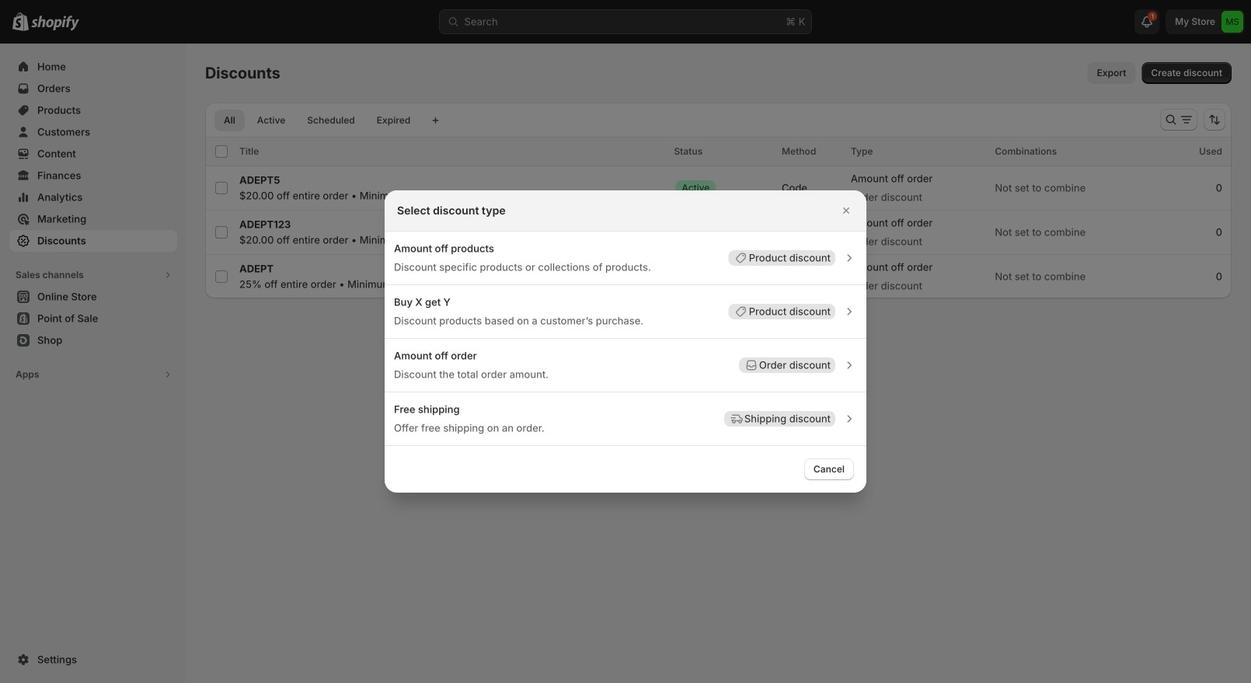 Task type: locate. For each thing, give the bounding box(es) containing it.
shopify image
[[31, 15, 79, 31]]

dialog
[[0, 190, 1252, 493]]

tab list
[[211, 109, 423, 131]]



Task type: vqa. For each thing, say whether or not it's contained in the screenshot.
Mark Add your first product as done image at the right top of the page
no



